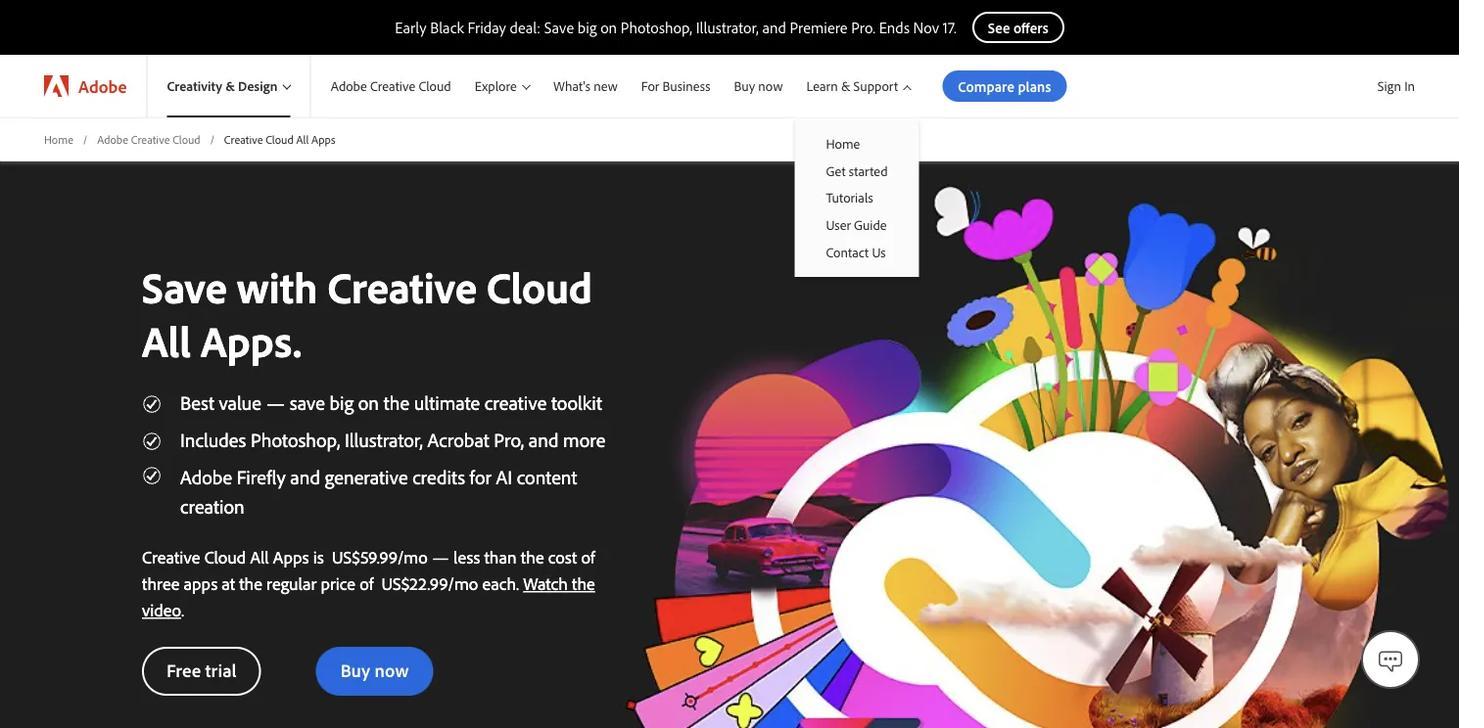 Task type: vqa. For each thing, say whether or not it's contained in the screenshot.
2nd how from right
no



Task type: locate. For each thing, give the bounding box(es) containing it.
sign in button
[[1374, 70, 1419, 103]]

1 horizontal spatial 99
[[430, 573, 448, 595]]

and right firefly
[[290, 464, 320, 489]]

save left with
[[142, 260, 227, 314]]

99 right the 22
[[430, 573, 448, 595]]

0 vertical spatial buy
[[734, 78, 755, 95]]

0 horizontal spatial on
[[358, 390, 379, 415]]

1 horizontal spatial big
[[578, 18, 597, 37]]

adobe creative cloud link
[[311, 55, 463, 118], [97, 131, 200, 148]]

adobe up creation
[[180, 464, 232, 489]]

1 vertical spatial and
[[529, 427, 559, 452]]

creativity & design button
[[147, 55, 310, 118]]

buy now for the bottommost buy now link
[[340, 659, 409, 682]]

free
[[166, 659, 201, 682]]

save right 'deal:'
[[544, 18, 574, 37]]

and left the premiere
[[762, 18, 786, 37]]

1 vertical spatial illustrator,
[[345, 427, 423, 452]]

for
[[470, 464, 491, 489]]

0 horizontal spatial .
[[181, 599, 184, 621]]

0 horizontal spatial now
[[375, 659, 409, 682]]

watch the video link
[[142, 573, 595, 621]]

0 horizontal spatial 99
[[379, 546, 398, 568]]

0 horizontal spatial buy now link
[[316, 647, 433, 696]]

0 horizontal spatial illustrator,
[[345, 427, 423, 452]]

1 vertical spatial photoshop,
[[251, 427, 340, 452]]

1 vertical spatial apps
[[273, 546, 309, 568]]

99
[[379, 546, 398, 568], [430, 573, 448, 595]]

circled checkmark bullet point image for includes
[[142, 432, 162, 451]]

adobe firefly and generative credits for ai content creation
[[180, 464, 577, 518]]

user guide link
[[795, 211, 919, 238]]

& for creativity
[[225, 78, 235, 95]]

content
[[517, 464, 577, 489]]

& inside dropdown button
[[841, 78, 850, 95]]

. down the apps
[[181, 599, 184, 621]]

pro.
[[851, 18, 875, 37]]

0 horizontal spatial save
[[142, 260, 227, 314]]

home link up get started
[[795, 130, 919, 157]]

all up best at the bottom of page
[[142, 314, 191, 368]]

tutorials
[[826, 189, 873, 206]]

creative cloud all apps is us$ 59 . 99 /mo
[[142, 546, 428, 568]]

.
[[377, 546, 379, 568], [427, 573, 430, 595], [181, 599, 184, 621]]

2 vertical spatial .
[[181, 599, 184, 621]]

— inside — less than the cost of three apps at the regular price of
[[432, 546, 449, 568]]

home inside group
[[826, 135, 860, 152]]

0 horizontal spatial buy
[[340, 659, 370, 682]]

1 horizontal spatial buy
[[734, 78, 755, 95]]

0 vertical spatial adobe creative cloud link
[[311, 55, 463, 118]]

creative
[[370, 78, 416, 95], [131, 132, 170, 146], [224, 132, 263, 146], [328, 260, 477, 314], [142, 546, 200, 568]]

of down 59
[[360, 573, 373, 595]]

learn & support
[[806, 78, 898, 95]]

1 & from the left
[[225, 78, 235, 95]]

watch the video
[[142, 573, 595, 621]]

on up 'new'
[[600, 18, 617, 37]]

0 horizontal spatial and
[[290, 464, 320, 489]]

home down adobe link
[[44, 132, 73, 146]]

17.
[[943, 18, 957, 37]]

0 horizontal spatial home link
[[44, 131, 73, 148]]

1 horizontal spatial on
[[600, 18, 617, 37]]

home link for get started link
[[795, 130, 919, 157]]

us$22.99 per month per license element
[[381, 573, 478, 595]]

0 vertical spatial photoshop,
[[621, 18, 692, 37]]

0 vertical spatial 99
[[379, 546, 398, 568]]

1 horizontal spatial adobe creative cloud
[[331, 78, 451, 95]]

home
[[44, 132, 73, 146], [826, 135, 860, 152]]

0 vertical spatial save
[[544, 18, 574, 37]]

includes
[[180, 427, 246, 452]]

0 horizontal spatial /mo
[[398, 546, 428, 568]]

free trial
[[166, 659, 237, 682]]

1 vertical spatial /mo
[[448, 573, 478, 595]]

tutorials link
[[795, 184, 919, 211]]

group containing home
[[795, 118, 919, 277]]

home link
[[795, 130, 919, 157], [44, 131, 73, 148]]

. down us$59.99 per month per license element
[[427, 573, 430, 595]]

adobe creative cloud link down creativity
[[97, 131, 200, 148]]

1 vertical spatial 99
[[430, 573, 448, 595]]

us$ up price
[[332, 546, 360, 568]]

/mo
[[398, 546, 428, 568], [448, 573, 478, 595]]

creative inside save with creative cloud all apps.
[[328, 260, 477, 314]]

friday
[[468, 18, 506, 37]]

& left design
[[225, 78, 235, 95]]

all
[[296, 132, 309, 146], [142, 314, 191, 368], [250, 546, 269, 568]]

and right pro,
[[529, 427, 559, 452]]

adobe creative cloud
[[331, 78, 451, 95], [97, 132, 200, 146]]

0 vertical spatial illustrator,
[[696, 18, 759, 37]]

buy now link
[[722, 55, 795, 118], [316, 647, 433, 696]]

illustrator, down best value — save big on the ultimate creative toolkit at the bottom left of the page
[[345, 427, 423, 452]]

ends
[[879, 18, 910, 37]]

1 vertical spatial buy now
[[340, 659, 409, 682]]

buy now down watch the video link at the left bottom
[[340, 659, 409, 682]]

1 circled checkmark bullet point image from the top
[[142, 394, 162, 414]]

0 vertical spatial circled checkmark bullet point image
[[142, 394, 162, 414]]

business
[[663, 78, 710, 95]]

all up regular
[[250, 546, 269, 568]]

1 vertical spatial buy
[[340, 659, 370, 682]]

circled checkmark bullet point image up circled checkmark bullet point icon
[[142, 432, 162, 451]]

big right the save
[[330, 390, 354, 415]]

apps.
[[201, 314, 302, 368]]

adobe creative cloud link down early
[[311, 55, 463, 118]]

1 horizontal spatial us$
[[381, 573, 410, 595]]

0 vertical spatial /mo
[[398, 546, 428, 568]]

adobe creative cloud down creativity
[[97, 132, 200, 146]]

0 vertical spatial buy now link
[[722, 55, 795, 118]]

buy down watch the video link at the left bottom
[[340, 659, 370, 682]]

buy right business
[[734, 78, 755, 95]]

big up what's new
[[578, 18, 597, 37]]

0 horizontal spatial &
[[225, 78, 235, 95]]

1 vertical spatial now
[[375, 659, 409, 682]]

all for creative cloud all apps
[[296, 132, 309, 146]]

1 horizontal spatial now
[[758, 78, 783, 95]]

home up get
[[826, 135, 860, 152]]

0 vertical spatial —
[[266, 390, 285, 415]]

on
[[600, 18, 617, 37], [358, 390, 379, 415]]

1 vertical spatial all
[[142, 314, 191, 368]]

now down "watch the video"
[[375, 659, 409, 682]]

0 vertical spatial big
[[578, 18, 597, 37]]

now for rightmost buy now link
[[758, 78, 783, 95]]

user guide
[[826, 216, 887, 233]]

circled checkmark bullet point image left best at the bottom of page
[[142, 394, 162, 414]]

1 horizontal spatial buy now
[[734, 78, 783, 95]]

ultimate
[[414, 390, 480, 415]]

0 horizontal spatial home
[[44, 132, 73, 146]]

1 vertical spatial circled checkmark bullet point image
[[142, 432, 162, 451]]

0 vertical spatial now
[[758, 78, 783, 95]]

adobe up creative cloud all apps
[[331, 78, 367, 95]]

1 horizontal spatial all
[[250, 546, 269, 568]]

0 vertical spatial on
[[600, 18, 617, 37]]

adobe
[[78, 75, 127, 97], [331, 78, 367, 95], [97, 132, 128, 146], [180, 464, 232, 489]]

new
[[594, 78, 618, 95]]

home link down adobe link
[[44, 131, 73, 148]]

0 horizontal spatial all
[[142, 314, 191, 368]]

for
[[641, 78, 659, 95]]

0 horizontal spatial apps
[[273, 546, 309, 568]]

us$ down us$59.99 per month per license element
[[381, 573, 410, 595]]

1 vertical spatial adobe creative cloud
[[97, 132, 200, 146]]

1 horizontal spatial home link
[[795, 130, 919, 157]]

& right learn
[[841, 78, 850, 95]]

photoshop,
[[621, 18, 692, 37], [251, 427, 340, 452]]

in
[[1404, 77, 1415, 95]]

0 vertical spatial of
[[581, 546, 595, 568]]

0 horizontal spatial —
[[266, 390, 285, 415]]

2 circled checkmark bullet point image from the top
[[142, 432, 162, 451]]

of right cost
[[581, 546, 595, 568]]

now
[[758, 78, 783, 95], [375, 659, 409, 682]]

best value — save big on the ultimate creative toolkit
[[180, 390, 602, 415]]

circled checkmark bullet point image
[[142, 394, 162, 414], [142, 432, 162, 451]]

1 vertical spatial us$
[[381, 573, 410, 595]]

/mo down less
[[448, 573, 478, 595]]

1 horizontal spatial .
[[377, 546, 379, 568]]

0 horizontal spatial adobe creative cloud
[[97, 132, 200, 146]]

— left the save
[[266, 390, 285, 415]]

the down cost
[[572, 573, 595, 595]]

now for the bottommost buy now link
[[375, 659, 409, 682]]

— less than the cost of three apps at the regular price of
[[142, 546, 595, 595]]

buy now
[[734, 78, 783, 95], [340, 659, 409, 682]]

1 horizontal spatial apps
[[311, 132, 335, 146]]

buy now link down watch the video link at the left bottom
[[316, 647, 433, 696]]

0 vertical spatial us$
[[332, 546, 360, 568]]

circled checkmark bullet point image
[[142, 466, 162, 486]]

all down creativity & design popup button
[[296, 132, 309, 146]]

2 vertical spatial all
[[250, 546, 269, 568]]

video
[[142, 599, 181, 621]]

1 horizontal spatial of
[[581, 546, 595, 568]]

2 & from the left
[[841, 78, 850, 95]]

buy now for rightmost buy now link
[[734, 78, 783, 95]]

on up the includes photoshop, illustrator, acrobat pro, and more
[[358, 390, 379, 415]]

0 vertical spatial buy now
[[734, 78, 783, 95]]

of
[[581, 546, 595, 568], [360, 573, 373, 595]]

1 horizontal spatial illustrator,
[[696, 18, 759, 37]]

is
[[313, 546, 324, 568]]

— left less
[[432, 546, 449, 568]]

2 horizontal spatial and
[[762, 18, 786, 37]]

1 horizontal spatial home
[[826, 135, 860, 152]]

buy
[[734, 78, 755, 95], [340, 659, 370, 682]]

1 vertical spatial .
[[427, 573, 430, 595]]

1 vertical spatial save
[[142, 260, 227, 314]]

buy now left learn
[[734, 78, 783, 95]]

adobe creative cloud down early
[[331, 78, 451, 95]]

99 right 59
[[379, 546, 398, 568]]

0 vertical spatial adobe creative cloud
[[331, 78, 451, 95]]

59
[[360, 546, 377, 568]]

big
[[578, 18, 597, 37], [330, 390, 354, 415]]

save
[[544, 18, 574, 37], [142, 260, 227, 314]]

0 horizontal spatial big
[[330, 390, 354, 415]]

premiere
[[790, 18, 848, 37]]

/mo up the 22
[[398, 546, 428, 568]]

1 horizontal spatial —
[[432, 546, 449, 568]]

1 vertical spatial buy now link
[[316, 647, 433, 696]]

1 horizontal spatial adobe creative cloud link
[[311, 55, 463, 118]]

1 vertical spatial adobe creative cloud link
[[97, 131, 200, 148]]

0 vertical spatial apps
[[311, 132, 335, 146]]

apps
[[184, 573, 218, 595]]

1 horizontal spatial /mo
[[448, 573, 478, 595]]

—
[[266, 390, 285, 415], [432, 546, 449, 568]]

group
[[795, 118, 919, 277]]

acrobat
[[428, 427, 489, 452]]

. up "watch the video"
[[377, 546, 379, 568]]

the
[[384, 390, 409, 415], [521, 546, 544, 568], [239, 573, 262, 595], [572, 573, 595, 595]]

1 vertical spatial —
[[432, 546, 449, 568]]

buy now link left learn
[[722, 55, 795, 118]]

0 horizontal spatial of
[[360, 573, 373, 595]]

illustrator, up business
[[696, 18, 759, 37]]

2 horizontal spatial all
[[296, 132, 309, 146]]

and
[[762, 18, 786, 37], [529, 427, 559, 452], [290, 464, 320, 489]]

1 vertical spatial big
[[330, 390, 354, 415]]

0 vertical spatial all
[[296, 132, 309, 146]]

now left learn
[[758, 78, 783, 95]]

0 horizontal spatial buy now
[[340, 659, 409, 682]]

photoshop, up the for
[[621, 18, 692, 37]]

toolkit
[[551, 390, 602, 415]]

1 horizontal spatial &
[[841, 78, 850, 95]]

& inside popup button
[[225, 78, 235, 95]]

ai
[[496, 464, 512, 489]]

regular
[[266, 573, 317, 595]]

2 vertical spatial and
[[290, 464, 320, 489]]

photoshop, down the save
[[251, 427, 340, 452]]



Task type: describe. For each thing, give the bounding box(es) containing it.
firefly
[[237, 464, 286, 489]]

1 horizontal spatial save
[[544, 18, 574, 37]]

sign
[[1378, 77, 1401, 95]]

includes photoshop, illustrator, acrobat pro, and more
[[180, 427, 606, 452]]

each.
[[482, 573, 519, 595]]

buy for rightmost buy now link
[[734, 78, 755, 95]]

early black friday deal: save big on photoshop, illustrator, and premiere pro. ends nov 17.
[[395, 18, 957, 37]]

support
[[854, 78, 898, 95]]

apps for creative cloud all apps
[[311, 132, 335, 146]]

for business link
[[629, 55, 722, 118]]

creative
[[485, 390, 547, 415]]

apps for creative cloud all apps is us$ 59 . 99 /mo
[[273, 546, 309, 568]]

best
[[180, 390, 214, 415]]

price
[[321, 573, 356, 595]]

save inside save with creative cloud all apps.
[[142, 260, 227, 314]]

pro,
[[494, 427, 524, 452]]

1 horizontal spatial photoshop,
[[621, 18, 692, 37]]

22
[[410, 573, 427, 595]]

adobe inside the adobe firefly and generative credits for ai content creation
[[180, 464, 232, 489]]

1 vertical spatial on
[[358, 390, 379, 415]]

nov
[[913, 18, 939, 37]]

save
[[290, 390, 325, 415]]

contact us link
[[795, 238, 919, 265]]

home link for the left adobe creative cloud link
[[44, 131, 73, 148]]

creative cloud all apps
[[224, 132, 335, 146]]

0 horizontal spatial us$
[[332, 546, 360, 568]]

0 vertical spatial .
[[377, 546, 379, 568]]

adobe down adobe link
[[97, 132, 128, 146]]

adobe link
[[24, 55, 146, 118]]

early
[[395, 18, 427, 37]]

value
[[219, 390, 261, 415]]

creation
[[180, 493, 245, 518]]

more
[[563, 427, 606, 452]]

contact us
[[826, 243, 886, 260]]

than
[[484, 546, 517, 568]]

design
[[238, 78, 278, 95]]

deal:
[[510, 18, 541, 37]]

circled checkmark bullet point image for best
[[142, 394, 162, 414]]

0 vertical spatial and
[[762, 18, 786, 37]]

credits
[[412, 464, 465, 489]]

and inside the adobe firefly and generative credits for ai content creation
[[290, 464, 320, 489]]

what's new
[[553, 78, 618, 95]]

user
[[826, 216, 851, 233]]

us$59.99 per month per license element
[[332, 546, 428, 568]]

0 horizontal spatial adobe creative cloud link
[[97, 131, 200, 148]]

us$ 22 . 99 /mo each.
[[381, 573, 523, 595]]

less
[[453, 546, 480, 568]]

all for creative cloud all apps is us$ 59 . 99 /mo
[[250, 546, 269, 568]]

free trial link
[[142, 647, 261, 696]]

the up the includes photoshop, illustrator, acrobat pro, and more
[[384, 390, 409, 415]]

& for learn
[[841, 78, 850, 95]]

the up watch
[[521, 546, 544, 568]]

1 horizontal spatial and
[[529, 427, 559, 452]]

generative
[[325, 464, 408, 489]]

the right at
[[239, 573, 262, 595]]

save with creative cloud all apps.
[[142, 260, 592, 368]]

with
[[237, 260, 318, 314]]

started
[[849, 162, 888, 179]]

adobe left creativity
[[78, 75, 127, 97]]

get
[[826, 162, 846, 179]]

get started
[[826, 162, 888, 179]]

what's new link
[[542, 55, 629, 118]]

learn & support button
[[795, 55, 923, 118]]

black
[[430, 18, 464, 37]]

us
[[872, 243, 886, 260]]

get started link
[[795, 157, 919, 184]]

0 horizontal spatial photoshop,
[[251, 427, 340, 452]]

contact
[[826, 243, 869, 260]]

three
[[142, 573, 180, 595]]

1 horizontal spatial buy now link
[[722, 55, 795, 118]]

cost
[[548, 546, 577, 568]]

cloud inside save with creative cloud all apps.
[[487, 260, 592, 314]]

all inside save with creative cloud all apps.
[[142, 314, 191, 368]]

guide
[[854, 216, 887, 233]]

2 horizontal spatial .
[[427, 573, 430, 595]]

learn
[[806, 78, 838, 95]]

1 vertical spatial of
[[360, 573, 373, 595]]

creativity & design
[[167, 78, 278, 95]]

buy for the bottommost buy now link
[[340, 659, 370, 682]]

for business
[[641, 78, 710, 95]]

trial
[[205, 659, 237, 682]]

at
[[222, 573, 235, 595]]

what's
[[553, 78, 591, 95]]

explore
[[475, 78, 517, 95]]

sign in
[[1378, 77, 1415, 95]]

explore button
[[463, 55, 542, 118]]

creativity
[[167, 78, 222, 95]]

the inside "watch the video"
[[572, 573, 595, 595]]

watch
[[523, 573, 568, 595]]



